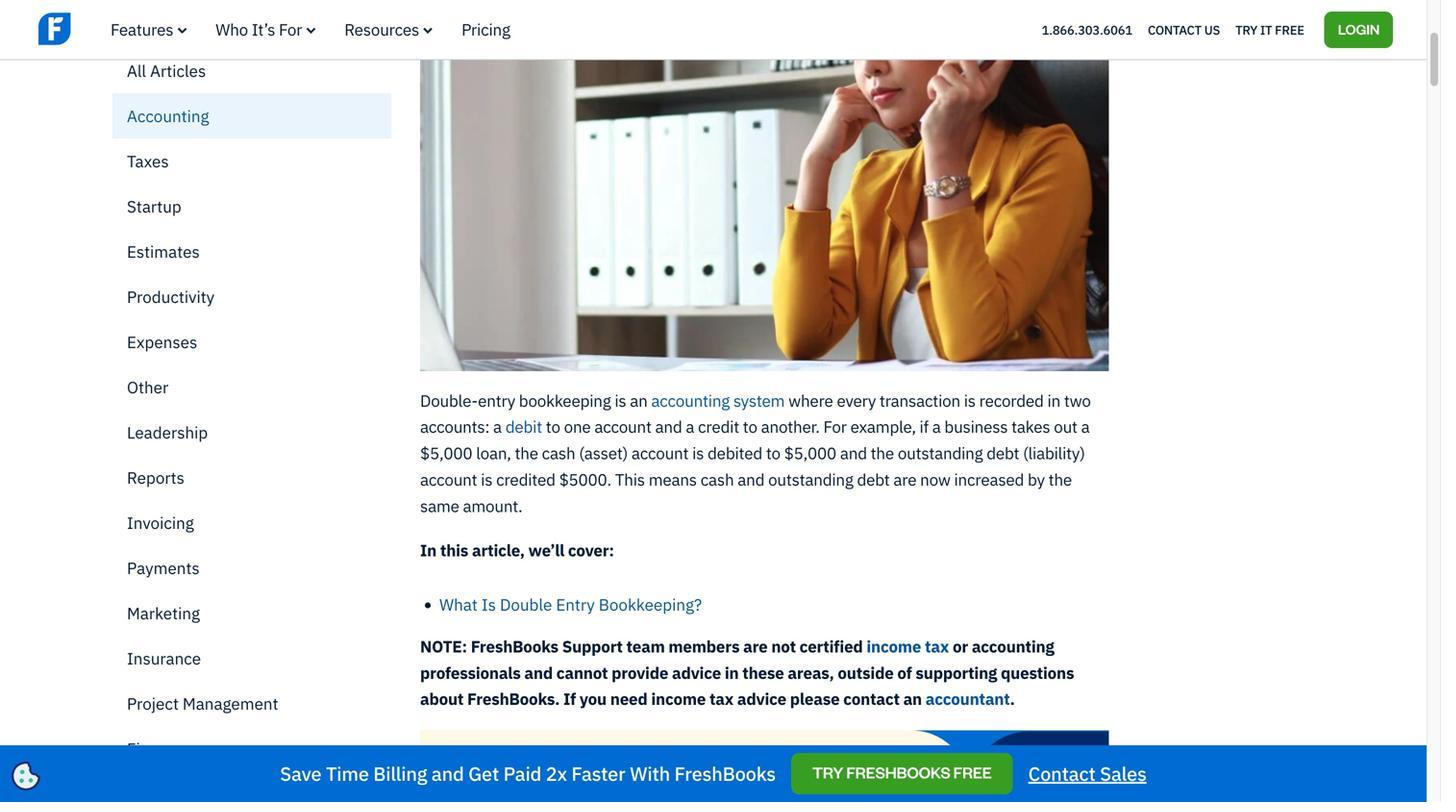Task type: locate. For each thing, give the bounding box(es) containing it.
2 horizontal spatial the
[[1049, 469, 1072, 490]]

income down provide
[[651, 688, 706, 710]]

system
[[734, 390, 785, 411]]

two
[[1065, 390, 1091, 411]]

for down every
[[824, 416, 847, 437]]

what is double entry bookkeeping?
[[440, 594, 702, 615]]

contact
[[1148, 21, 1202, 38], [1029, 761, 1096, 786]]

freshbooks right with
[[675, 761, 776, 786]]

1 vertical spatial an
[[904, 688, 922, 710]]

contact
[[844, 688, 900, 710]]

try for try freshbooks free
[[813, 762, 844, 782]]

and left the credit
[[656, 416, 682, 437]]

0 vertical spatial account
[[595, 416, 652, 437]]

same
[[420, 495, 459, 516]]

insurance
[[127, 648, 201, 669]]

freshbooks down double
[[471, 636, 559, 657]]

1 horizontal spatial an
[[904, 688, 922, 710]]

0 horizontal spatial an
[[630, 390, 648, 411]]

0 vertical spatial free
[[1276, 21, 1305, 38]]

bookkeeping
[[519, 390, 611, 411]]

advice
[[672, 662, 721, 683], [738, 688, 787, 710]]

1 vertical spatial contact
[[1029, 761, 1096, 786]]

the up credited
[[515, 443, 538, 464]]

0 horizontal spatial income
[[651, 688, 706, 710]]

to left one
[[546, 416, 561, 437]]

outstanding
[[898, 443, 983, 464], [769, 469, 854, 490]]

an inside or accounting professionals and cannot provide advice in these areas, outside of supporting questions about freshbooks. if you need income tax advice please contact an
[[904, 688, 922, 710]]

leadership link
[[113, 410, 391, 455]]

1 vertical spatial free
[[954, 762, 992, 782]]

try for try it free
[[1236, 21, 1258, 38]]

debt up increased
[[987, 443, 1020, 464]]

freshbooks for note:
[[471, 636, 559, 657]]

free for try it free
[[1276, 21, 1305, 38]]

1 vertical spatial tax
[[710, 688, 734, 710]]

0 vertical spatial income
[[867, 636, 922, 657]]

all
[[127, 60, 146, 81]]

entry
[[556, 594, 595, 615]]

in
[[420, 540, 437, 561]]

2 horizontal spatial to
[[766, 443, 781, 464]]

supporting
[[916, 662, 998, 683]]

debited
[[708, 443, 763, 464]]

0 vertical spatial contact
[[1148, 21, 1202, 38]]

pricing link
[[462, 19, 510, 40]]

the
[[515, 443, 538, 464], [871, 443, 894, 464], [1049, 469, 1072, 490]]

outstanding up now
[[898, 443, 983, 464]]

is up business
[[964, 390, 976, 411]]

in
[[1048, 390, 1061, 411], [725, 662, 739, 683]]

reports
[[127, 467, 185, 488]]

1 horizontal spatial freshbooks
[[675, 761, 776, 786]]

one
[[564, 416, 591, 437]]

1 horizontal spatial for
[[824, 416, 847, 437]]

loan,
[[476, 443, 511, 464]]

0 vertical spatial an
[[630, 390, 648, 411]]

and left get at the bottom of the page
[[432, 761, 464, 786]]

accounting up the credit
[[652, 390, 730, 411]]

$5000.
[[559, 469, 612, 490]]

paid
[[504, 761, 542, 786]]

cookie preferences image
[[12, 762, 40, 791]]

to
[[546, 416, 561, 437], [743, 416, 758, 437], [766, 443, 781, 464]]

is
[[615, 390, 627, 411], [964, 390, 976, 411], [693, 443, 704, 464], [481, 469, 493, 490]]

for right it's
[[279, 19, 302, 40]]

1 horizontal spatial cash
[[701, 469, 734, 490]]

1 vertical spatial in
[[725, 662, 739, 683]]

cash down one
[[542, 443, 576, 464]]

are left now
[[894, 469, 917, 490]]

accounting up 'questions'
[[972, 636, 1055, 657]]

1 vertical spatial income
[[651, 688, 706, 710]]

to down another.
[[766, 443, 781, 464]]

and for example,
[[656, 416, 682, 437]]

productivity link
[[113, 274, 391, 319]]

if
[[564, 688, 576, 710]]

cash down debited
[[701, 469, 734, 490]]

try left it
[[1236, 21, 1258, 38]]

0 horizontal spatial advice
[[672, 662, 721, 683]]

1 a from the left
[[493, 416, 502, 437]]

a right if
[[933, 416, 941, 437]]

0 vertical spatial in
[[1048, 390, 1061, 411]]

contact for contact us
[[1148, 21, 1202, 38]]

for inside to one account and a credit to another. for example, if a business takes out a $5,000 loan, the cash (asset) account is debited to $5,000 and the outstanding debt (liability) account is credited $5000. this means cash and outstanding debt are now increased by the same amount.
[[824, 416, 847, 437]]

1 horizontal spatial outstanding
[[898, 443, 983, 464]]

it
[[1261, 21, 1273, 38]]

income up of
[[867, 636, 922, 657]]

example,
[[851, 416, 916, 437]]

0 horizontal spatial debt
[[857, 469, 890, 490]]

1 horizontal spatial advice
[[738, 688, 787, 710]]

are up these
[[744, 636, 768, 657]]

finance
[[127, 738, 185, 759]]

1 horizontal spatial in
[[1048, 390, 1061, 411]]

0 horizontal spatial in
[[725, 662, 739, 683]]

0 horizontal spatial accounting
[[652, 390, 730, 411]]

contact sales link
[[1029, 761, 1147, 787]]

accounting inside or accounting professionals and cannot provide advice in these areas, outside of supporting questions about freshbooks. if you need income tax advice please contact an
[[972, 636, 1055, 657]]

$5,000 down accounts: at the left bottom
[[420, 443, 473, 464]]

professionals
[[420, 662, 521, 683]]

is down the credit
[[693, 443, 704, 464]]

cookie consent banner dialog
[[14, 566, 303, 788]]

tax left or
[[925, 636, 949, 657]]

0 vertical spatial are
[[894, 469, 917, 490]]

the right by
[[1049, 469, 1072, 490]]

tax
[[925, 636, 949, 657], [710, 688, 734, 710]]

accounts:
[[420, 416, 490, 437]]

1 vertical spatial outstanding
[[769, 469, 854, 490]]

1 vertical spatial try
[[813, 762, 844, 782]]

$5,000 down another.
[[784, 443, 837, 464]]

1 horizontal spatial free
[[1276, 21, 1305, 38]]

1 horizontal spatial income
[[867, 636, 922, 657]]

0 horizontal spatial contact
[[1029, 761, 1096, 786]]

other link
[[113, 365, 391, 410]]

invoicing
[[127, 512, 194, 533]]

1 horizontal spatial are
[[894, 469, 917, 490]]

are
[[894, 469, 917, 490], [744, 636, 768, 657]]

a down entry
[[493, 416, 502, 437]]

advice down members
[[672, 662, 721, 683]]

an right bookkeeping
[[630, 390, 648, 411]]

contact sales
[[1029, 761, 1147, 786]]

0 horizontal spatial freshbooks
[[471, 636, 559, 657]]

resources link
[[345, 19, 433, 40]]

0 vertical spatial outstanding
[[898, 443, 983, 464]]

cash
[[542, 443, 576, 464], [701, 469, 734, 490]]

0 vertical spatial try
[[1236, 21, 1258, 38]]

0 vertical spatial debt
[[987, 443, 1020, 464]]

what
[[440, 594, 478, 615]]

1 horizontal spatial tax
[[925, 636, 949, 657]]

is up 'amount.'
[[481, 469, 493, 490]]

1 vertical spatial accounting
[[972, 636, 1055, 657]]

where every transaction is recorded in two accounts: a
[[420, 390, 1091, 437]]

is
[[482, 594, 496, 615]]

freshbooks down contact at the bottom right
[[847, 762, 951, 782]]

0 horizontal spatial try
[[813, 762, 844, 782]]

please
[[790, 688, 840, 710]]

accounting system link
[[652, 390, 785, 411]]

0 vertical spatial cash
[[542, 443, 576, 464]]

need
[[611, 688, 648, 710]]

3 a from the left
[[933, 416, 941, 437]]

taxes link
[[113, 138, 391, 184]]

free right it
[[1276, 21, 1305, 38]]

startup link
[[113, 184, 391, 229]]

transaction
[[880, 390, 961, 411]]

tax down members
[[710, 688, 734, 710]]

advice down these
[[738, 688, 787, 710]]

tax link
[[922, 636, 949, 657]]

startup
[[127, 196, 182, 217]]

freshbooks
[[471, 636, 559, 657], [675, 761, 776, 786], [847, 762, 951, 782]]

2 horizontal spatial freshbooks
[[847, 762, 951, 782]]

1 vertical spatial are
[[744, 636, 768, 657]]

in left these
[[725, 662, 739, 683]]

what is double-entry bookkeeping? a simple guide for small businesses image
[[420, 0, 1110, 371]]

debit link
[[506, 416, 542, 437]]

to down "system"
[[743, 416, 758, 437]]

estimates link
[[113, 229, 391, 274]]

note:
[[420, 636, 467, 657]]

the down example,
[[871, 443, 894, 464]]

0 horizontal spatial tax
[[710, 688, 734, 710]]

1 vertical spatial account
[[632, 443, 689, 464]]

account up (asset)
[[595, 416, 652, 437]]

free for try freshbooks free
[[954, 762, 992, 782]]

account
[[595, 416, 652, 437], [632, 443, 689, 464], [420, 469, 477, 490]]

accountant .
[[926, 688, 1015, 710]]

debt down example,
[[857, 469, 890, 490]]

in left two
[[1048, 390, 1061, 411]]

and up freshbooks.
[[525, 662, 553, 683]]

try freshbooks free
[[813, 762, 992, 782]]

double-entry bookkeeping is an accounting system
[[420, 390, 785, 411]]

an down of
[[904, 688, 922, 710]]

outstanding down another.
[[769, 469, 854, 490]]

try down please at the bottom right
[[813, 762, 844, 782]]

is inside where every transaction is recorded in two accounts: a
[[964, 390, 976, 411]]

invoicing link
[[113, 500, 391, 545]]

contact us link
[[1148, 17, 1221, 42]]

and inside or accounting professionals and cannot provide advice in these areas, outside of supporting questions about freshbooks. if you need income tax advice please contact an
[[525, 662, 553, 683]]

and down example,
[[840, 443, 867, 464]]

1.866.303.6061
[[1042, 21, 1133, 38]]

credited
[[496, 469, 556, 490]]

0 horizontal spatial to
[[546, 416, 561, 437]]

team
[[627, 636, 665, 657]]

free down accountant .
[[954, 762, 992, 782]]

account up means
[[632, 443, 689, 464]]

in inside where every transaction is recorded in two accounts: a
[[1048, 390, 1061, 411]]

contact left the sales
[[1029, 761, 1096, 786]]

.
[[1010, 688, 1015, 710]]

bookkeeping?
[[599, 594, 702, 615]]

sales
[[1100, 761, 1147, 786]]

0 horizontal spatial free
[[954, 762, 992, 782]]

tax inside or accounting professionals and cannot provide advice in these areas, outside of supporting questions about freshbooks. if you need income tax advice please contact an
[[710, 688, 734, 710]]

0 vertical spatial tax
[[925, 636, 949, 657]]

0 vertical spatial for
[[279, 19, 302, 40]]

accounting
[[652, 390, 730, 411], [972, 636, 1055, 657]]

contact left us
[[1148, 21, 1202, 38]]

a right out on the right bottom
[[1082, 416, 1090, 437]]

account up same
[[420, 469, 477, 490]]

time
[[326, 761, 369, 786]]

is up (asset)
[[615, 390, 627, 411]]

1 $5,000 from the left
[[420, 443, 473, 464]]

0 vertical spatial advice
[[672, 662, 721, 683]]

are inside to one account and a credit to another. for example, if a business takes out a $5,000 loan, the cash (asset) account is debited to $5,000 and the outstanding debt (liability) account is credited $5000. this means cash and outstanding debt are now increased by the same amount.
[[894, 469, 917, 490]]

0 horizontal spatial for
[[279, 19, 302, 40]]

a left the credit
[[686, 416, 695, 437]]

and down debited
[[738, 469, 765, 490]]

1 horizontal spatial try
[[1236, 21, 1258, 38]]

1 vertical spatial for
[[824, 416, 847, 437]]

certified
[[800, 636, 863, 657]]

1 horizontal spatial accounting
[[972, 636, 1055, 657]]

0 horizontal spatial $5,000
[[420, 443, 473, 464]]

takes
[[1012, 416, 1051, 437]]

1 horizontal spatial contact
[[1148, 21, 1202, 38]]

1 horizontal spatial $5,000
[[784, 443, 837, 464]]

what is double entry bookkeeping? link
[[440, 594, 702, 615]]



Task type: vqa. For each thing, say whether or not it's contained in the screenshot.
tax
yes



Task type: describe. For each thing, give the bounding box(es) containing it.
0 horizontal spatial are
[[744, 636, 768, 657]]

means
[[649, 469, 697, 490]]

support
[[562, 636, 623, 657]]

these
[[743, 662, 784, 683]]

4 a from the left
[[1082, 416, 1090, 437]]

project
[[127, 693, 179, 714]]

expenses
[[127, 331, 197, 352]]

expenses link
[[113, 319, 391, 365]]

us
[[1205, 21, 1221, 38]]

accounting link
[[113, 93, 391, 138]]

and for areas,
[[525, 662, 553, 683]]

1 horizontal spatial the
[[871, 443, 894, 464]]

marketing
[[127, 603, 200, 624]]

get
[[469, 761, 499, 786]]

0 vertical spatial accounting
[[652, 390, 730, 411]]

who
[[216, 19, 248, 40]]

taxes
[[127, 151, 169, 172]]

about
[[420, 688, 464, 710]]

finance link
[[113, 726, 391, 771]]

leadership
[[127, 422, 208, 443]]

freshbooks for try
[[847, 762, 951, 782]]

1 vertical spatial cash
[[701, 469, 734, 490]]

pricing
[[462, 19, 510, 40]]

note: freshbooks support team members are not certified income tax
[[420, 636, 949, 657]]

1.866.303.6061 link
[[1042, 21, 1133, 38]]

double
[[500, 594, 552, 615]]

login
[[1339, 19, 1380, 38]]

accountant link
[[926, 688, 1010, 710]]

or accounting professionals and cannot provide advice in these areas, outside of supporting questions about freshbooks. if you need income tax advice please contact an
[[420, 636, 1075, 710]]

1 horizontal spatial debt
[[987, 443, 1020, 464]]

if
[[920, 416, 929, 437]]

management
[[183, 693, 278, 714]]

get your books done even if you don't know what done is image
[[420, 731, 1110, 802]]

all articles link
[[113, 48, 391, 93]]

all articles
[[127, 60, 206, 81]]

cannot
[[557, 662, 608, 683]]

another.
[[761, 416, 820, 437]]

accountant
[[926, 688, 1010, 710]]

who it's for
[[216, 19, 302, 40]]

increased
[[955, 469, 1025, 490]]

features
[[111, 19, 173, 40]]

other
[[127, 377, 169, 398]]

estimates
[[127, 241, 200, 262]]

2 $5,000 from the left
[[784, 443, 837, 464]]

2x
[[546, 761, 567, 786]]

freshbooks.
[[467, 688, 560, 710]]

credit
[[698, 416, 740, 437]]

with
[[630, 761, 670, 786]]

login link
[[1325, 11, 1394, 48]]

income link
[[867, 636, 922, 657]]

insurance link
[[113, 636, 391, 681]]

try freshbooks free link
[[792, 753, 1013, 794]]

2 a from the left
[[686, 416, 695, 437]]

debit
[[506, 416, 542, 437]]

we'll
[[529, 540, 565, 561]]

1 vertical spatial advice
[[738, 688, 787, 710]]

by
[[1028, 469, 1045, 490]]

questions
[[1001, 662, 1075, 683]]

0 horizontal spatial cash
[[542, 443, 576, 464]]

this
[[615, 469, 645, 490]]

2 vertical spatial account
[[420, 469, 477, 490]]

contact for contact sales
[[1029, 761, 1096, 786]]

business
[[945, 416, 1008, 437]]

article,
[[472, 540, 525, 561]]

freshbooks logo image
[[38, 10, 188, 47]]

cover:
[[568, 540, 614, 561]]

every
[[837, 390, 876, 411]]

this
[[440, 540, 469, 561]]

try it free link
[[1236, 17, 1305, 42]]

accounting
[[127, 105, 209, 126]]

amount.
[[463, 495, 523, 516]]

now
[[921, 469, 951, 490]]

income inside or accounting professionals and cannot provide advice in these areas, outside of supporting questions about freshbooks. if you need income tax advice please contact an
[[651, 688, 706, 710]]

save
[[280, 761, 322, 786]]

save time billing and get paid 2x faster with freshbooks
[[280, 761, 776, 786]]

recorded
[[980, 390, 1044, 411]]

resources
[[345, 19, 419, 40]]

1 vertical spatial debt
[[857, 469, 890, 490]]

out
[[1054, 416, 1078, 437]]

where
[[789, 390, 834, 411]]

it's
[[252, 19, 275, 40]]

provide
[[612, 662, 669, 683]]

in this article, we'll cover:
[[420, 540, 614, 561]]

outside
[[838, 662, 894, 683]]

and for freshbooks
[[432, 761, 464, 786]]

0 horizontal spatial outstanding
[[769, 469, 854, 490]]

features link
[[111, 19, 187, 40]]

you
[[580, 688, 607, 710]]

reports link
[[113, 455, 391, 500]]

contact us
[[1148, 21, 1221, 38]]

to one account and a credit to another. for example, if a business takes out a $5,000 loan, the cash (asset) account is debited to $5,000 and the outstanding debt (liability) account is credited $5000. this means cash and outstanding debt are now increased by the same amount.
[[420, 416, 1090, 516]]

(liability)
[[1023, 443, 1086, 464]]

0 horizontal spatial the
[[515, 443, 538, 464]]

project management link
[[113, 681, 391, 726]]

in inside or accounting professionals and cannot provide advice in these areas, outside of supporting questions about freshbooks. if you need income tax advice please contact an
[[725, 662, 739, 683]]

double-
[[420, 390, 478, 411]]

a inside where every transaction is recorded in two accounts: a
[[493, 416, 502, 437]]

1 horizontal spatial to
[[743, 416, 758, 437]]



